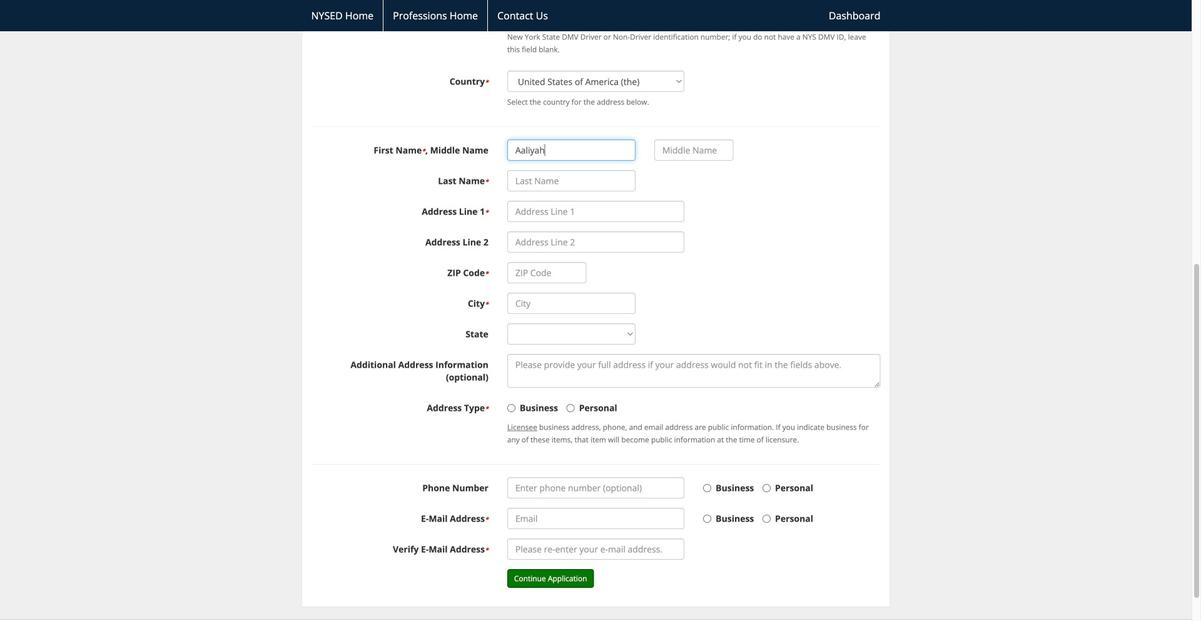 Task type: locate. For each thing, give the bounding box(es) containing it.
ID text field
[[507, 6, 636, 27]]

Please re-enter your e-mail address. text field
[[507, 539, 685, 560]]

City text field
[[507, 293, 636, 314]]

First Name text field
[[507, 140, 636, 161]]

None submit
[[507, 570, 594, 588]]

None radio
[[507, 404, 516, 413], [567, 404, 575, 413], [763, 485, 771, 493], [704, 515, 712, 523], [507, 404, 516, 413], [567, 404, 575, 413], [763, 485, 771, 493], [704, 515, 712, 523]]

Middle Name text field
[[655, 140, 734, 161]]

Last Name text field
[[507, 170, 636, 192]]

Address Line 2 text field
[[507, 232, 685, 253]]

None radio
[[704, 485, 712, 493], [763, 515, 771, 523], [704, 485, 712, 493], [763, 515, 771, 523]]

Address Line 1 text field
[[507, 201, 685, 222]]

ZIP Code text field
[[507, 262, 587, 284]]



Task type: vqa. For each thing, say whether or not it's contained in the screenshot.
Please re-enter your e-mail address. text field
yes



Task type: describe. For each thing, give the bounding box(es) containing it.
Email text field
[[507, 508, 685, 530]]

Please provide your full address if your address would not fit in the fields above. text field
[[507, 354, 881, 388]]

Enter phone number (optional) text field
[[507, 478, 685, 499]]



